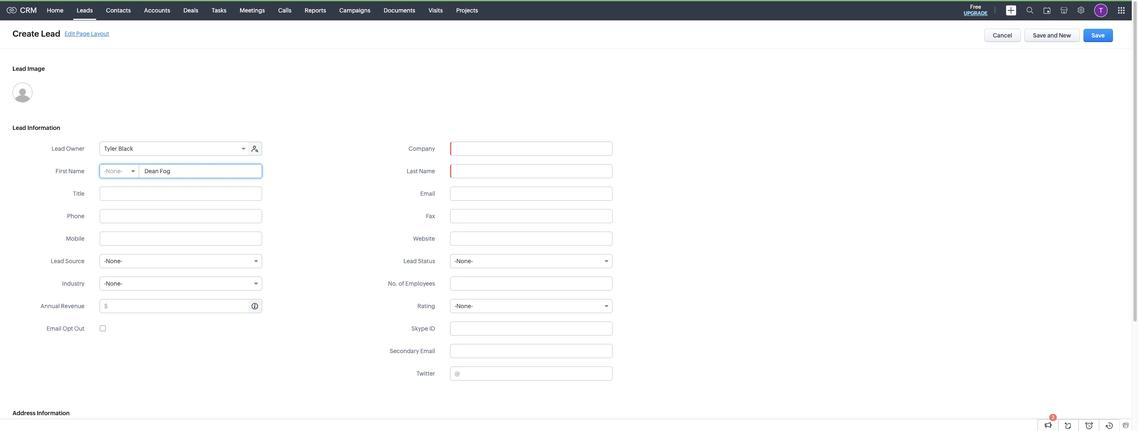Task type: locate. For each thing, give the bounding box(es) containing it.
none- for rating
[[457, 303, 473, 310]]

- right rating
[[455, 303, 457, 310]]

address
[[13, 410, 35, 417]]

save
[[1034, 32, 1047, 39], [1092, 32, 1105, 39]]

lead down image
[[13, 125, 26, 131]]

lead for lead status
[[404, 258, 417, 265]]

1 horizontal spatial name
[[419, 168, 435, 175]]

none- for lead source
[[106, 258, 122, 265]]

0 horizontal spatial name
[[68, 168, 85, 175]]

lead for lead source
[[51, 258, 64, 265]]

campaigns link
[[333, 0, 377, 20]]

- for industry
[[104, 281, 106, 287]]

2 save from the left
[[1092, 32, 1105, 39]]

lead left status
[[404, 258, 417, 265]]

free upgrade
[[964, 4, 988, 16]]

none-
[[106, 168, 122, 175], [106, 258, 122, 265], [457, 258, 473, 265], [106, 281, 122, 287], [457, 303, 473, 310]]

-none- right source
[[104, 258, 122, 265]]

company
[[409, 146, 435, 152]]

None text field
[[451, 142, 612, 156], [140, 165, 262, 178], [100, 187, 262, 201], [100, 209, 262, 223], [450, 209, 613, 223], [100, 232, 262, 246], [450, 232, 613, 246], [109, 300, 262, 313], [450, 322, 613, 336], [450, 344, 613, 359], [451, 142, 612, 156], [140, 165, 262, 178], [100, 187, 262, 201], [100, 209, 262, 223], [450, 209, 613, 223], [100, 232, 262, 246], [450, 232, 613, 246], [109, 300, 262, 313], [450, 322, 613, 336], [450, 344, 613, 359]]

-
[[104, 168, 106, 175], [104, 258, 106, 265], [455, 258, 457, 265], [104, 281, 106, 287], [455, 303, 457, 310]]

1 horizontal spatial save
[[1092, 32, 1105, 39]]

last name
[[407, 168, 435, 175]]

visits
[[429, 7, 443, 14]]

lead
[[41, 29, 60, 38], [13, 65, 26, 72], [13, 125, 26, 131], [52, 146, 65, 152], [51, 258, 64, 265], [404, 258, 417, 265]]

cancel button
[[985, 29, 1021, 42]]

address information
[[13, 410, 70, 417]]

lead owner
[[52, 146, 85, 152]]

information
[[27, 125, 60, 131], [37, 410, 70, 417]]

lead for lead owner
[[52, 146, 65, 152]]

1 save from the left
[[1034, 32, 1047, 39]]

- right status
[[455, 258, 457, 265]]

1 vertical spatial information
[[37, 410, 70, 417]]

lead for lead image
[[13, 65, 26, 72]]

0 vertical spatial information
[[27, 125, 60, 131]]

-None- field
[[100, 165, 139, 178], [100, 254, 262, 268], [450, 254, 613, 268], [100, 277, 262, 291], [450, 299, 613, 314]]

crm link
[[7, 6, 37, 15]]

- down tyler
[[104, 168, 106, 175]]

2 vertical spatial email
[[420, 348, 435, 355]]

- up $
[[104, 281, 106, 287]]

-none- field for rating
[[450, 299, 613, 314]]

reports
[[305, 7, 326, 14]]

id
[[429, 326, 435, 332]]

-none- field for industry
[[100, 277, 262, 291]]

none- right rating
[[457, 303, 473, 310]]

email up "twitter"
[[420, 348, 435, 355]]

2 name from the left
[[419, 168, 435, 175]]

edit
[[65, 30, 75, 37]]

calls
[[278, 7, 292, 14]]

name
[[68, 168, 85, 175], [419, 168, 435, 175]]

lead left source
[[51, 258, 64, 265]]

name for first name
[[68, 168, 85, 175]]

information right address
[[37, 410, 70, 417]]

None text field
[[450, 164, 613, 178], [450, 187, 613, 201], [450, 277, 613, 291], [461, 367, 612, 381], [450, 164, 613, 178], [450, 187, 613, 201], [450, 277, 613, 291], [461, 367, 612, 381]]

lead status
[[404, 258, 435, 265]]

email left opt
[[47, 326, 61, 332]]

-none- down tyler
[[104, 168, 122, 175]]

leads link
[[70, 0, 99, 20]]

@
[[455, 371, 460, 377]]

revenue
[[61, 303, 85, 310]]

lead for lead information
[[13, 125, 26, 131]]

none- right source
[[106, 258, 122, 265]]

none- down tyler
[[106, 168, 122, 175]]

tyler
[[104, 146, 117, 152]]

None field
[[451, 142, 612, 156]]

calls link
[[272, 0, 298, 20]]

-none- right rating
[[455, 303, 473, 310]]

email up the fax
[[420, 191, 435, 197]]

image
[[27, 65, 45, 72]]

reports link
[[298, 0, 333, 20]]

image image
[[13, 83, 33, 103]]

visits link
[[422, 0, 450, 20]]

lead left owner
[[52, 146, 65, 152]]

lead left edit
[[41, 29, 60, 38]]

crm
[[20, 6, 37, 15]]

save for save
[[1092, 32, 1105, 39]]

save for save and new
[[1034, 32, 1047, 39]]

title
[[73, 191, 85, 197]]

opt
[[63, 326, 73, 332]]

projects link
[[450, 0, 485, 20]]

none- up $
[[106, 281, 122, 287]]

skype id
[[412, 326, 435, 332]]

-none- field for lead source
[[100, 254, 262, 268]]

search element
[[1022, 0, 1039, 20]]

0 horizontal spatial save
[[1034, 32, 1047, 39]]

save down profile icon
[[1092, 32, 1105, 39]]

of
[[399, 281, 404, 287]]

lead left image
[[13, 65, 26, 72]]

search image
[[1027, 7, 1034, 14]]

information for lead information
[[27, 125, 60, 131]]

email opt out
[[47, 326, 85, 332]]

email
[[420, 191, 435, 197], [47, 326, 61, 332], [420, 348, 435, 355]]

0 vertical spatial email
[[420, 191, 435, 197]]

secondary
[[390, 348, 419, 355]]

name right first
[[68, 168, 85, 175]]

- right source
[[104, 258, 106, 265]]

1 vertical spatial email
[[47, 326, 61, 332]]

out
[[74, 326, 85, 332]]

owner
[[66, 146, 85, 152]]

save button
[[1084, 29, 1114, 42]]

-none- up $
[[104, 281, 122, 287]]

-none- right status
[[455, 258, 473, 265]]

tasks link
[[205, 0, 233, 20]]

profile image
[[1095, 4, 1108, 17]]

- for lead status
[[455, 258, 457, 265]]

name right 'last'
[[419, 168, 435, 175]]

save left and
[[1034, 32, 1047, 39]]

information up lead owner
[[27, 125, 60, 131]]

rating
[[418, 303, 435, 310]]

free
[[971, 4, 982, 10]]

none- right status
[[457, 258, 473, 265]]

no. of employees
[[388, 281, 435, 287]]

annual
[[41, 303, 60, 310]]

-none-
[[104, 168, 122, 175], [104, 258, 122, 265], [455, 258, 473, 265], [104, 281, 122, 287], [455, 303, 473, 310]]

1 name from the left
[[68, 168, 85, 175]]



Task type: vqa. For each thing, say whether or not it's contained in the screenshot.
Meetings
yes



Task type: describe. For each thing, give the bounding box(es) containing it.
cancel
[[993, 32, 1013, 39]]

-none- for lead source
[[104, 258, 122, 265]]

status
[[418, 258, 435, 265]]

profile element
[[1090, 0, 1113, 20]]

email for email
[[420, 191, 435, 197]]

documents
[[384, 7, 415, 14]]

and
[[1048, 32, 1058, 39]]

source
[[65, 258, 85, 265]]

email for email opt out
[[47, 326, 61, 332]]

contacts link
[[99, 0, 138, 20]]

tasks
[[212, 7, 227, 14]]

$
[[104, 303, 108, 310]]

skype
[[412, 326, 428, 332]]

calendar image
[[1044, 7, 1051, 14]]

accounts link
[[138, 0, 177, 20]]

-none- for rating
[[455, 303, 473, 310]]

leads
[[77, 7, 93, 14]]

fax
[[426, 213, 435, 220]]

lead source
[[51, 258, 85, 265]]

none- for industry
[[106, 281, 122, 287]]

- for rating
[[455, 303, 457, 310]]

campaigns
[[339, 7, 371, 14]]

accounts
[[144, 7, 170, 14]]

contacts
[[106, 7, 131, 14]]

employees
[[406, 281, 435, 287]]

edit page layout link
[[65, 30, 109, 37]]

2
[[1052, 415, 1055, 420]]

industry
[[62, 281, 85, 287]]

lead information
[[13, 125, 60, 131]]

new
[[1059, 32, 1072, 39]]

first name
[[56, 168, 85, 175]]

layout
[[91, 30, 109, 37]]

black
[[118, 146, 133, 152]]

last
[[407, 168, 418, 175]]

home
[[47, 7, 63, 14]]

-none- field for lead status
[[450, 254, 613, 268]]

lead image
[[13, 65, 45, 72]]

name for last name
[[419, 168, 435, 175]]

documents link
[[377, 0, 422, 20]]

Tyler Black field
[[100, 142, 249, 156]]

create menu element
[[1001, 0, 1022, 20]]

first
[[56, 168, 67, 175]]

-none- for lead status
[[455, 258, 473, 265]]

page
[[76, 30, 90, 37]]

- for lead source
[[104, 258, 106, 265]]

create menu image
[[1006, 5, 1017, 15]]

annual revenue
[[41, 303, 85, 310]]

deals link
[[177, 0, 205, 20]]

create lead edit page layout
[[13, 29, 109, 38]]

phone
[[67, 213, 85, 220]]

save and new
[[1034, 32, 1072, 39]]

mobile
[[66, 236, 85, 242]]

secondary email
[[390, 348, 435, 355]]

deals
[[184, 7, 198, 14]]

tyler black
[[104, 146, 133, 152]]

create
[[13, 29, 39, 38]]

none- for lead status
[[457, 258, 473, 265]]

twitter
[[417, 371, 435, 377]]

save and new button
[[1025, 29, 1080, 42]]

-none- for industry
[[104, 281, 122, 287]]

meetings link
[[233, 0, 272, 20]]

website
[[413, 236, 435, 242]]

home link
[[40, 0, 70, 20]]

meetings
[[240, 7, 265, 14]]

upgrade
[[964, 10, 988, 16]]

projects
[[456, 7, 478, 14]]

no.
[[388, 281, 398, 287]]

information for address information
[[37, 410, 70, 417]]



